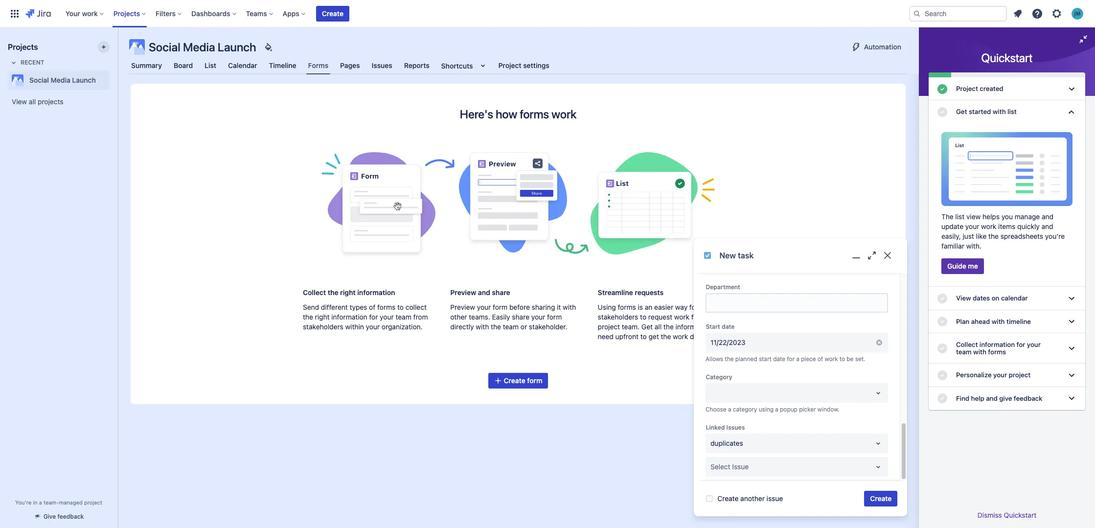 Task type: describe. For each thing, give the bounding box(es) containing it.
project settings link
[[497, 57, 552, 74]]

board
[[174, 61, 193, 70]]

set.
[[856, 355, 866, 363]]

directly
[[451, 323, 474, 331]]

plan ahead with timeline button
[[929, 310, 1086, 333]]

another
[[740, 494, 765, 503]]

0 horizontal spatial date
[[722, 323, 735, 330]]

collect information for your team with forms
[[956, 341, 1041, 356]]

list inside get started with list dropdown button
[[1008, 108, 1017, 116]]

guide me
[[948, 262, 978, 270]]

projects inside dropdown button
[[113, 9, 140, 17]]

issues inside tab list
[[372, 61, 392, 70]]

be
[[847, 355, 854, 363]]

chevron image for find help and give feedback
[[1066, 393, 1078, 404]]

timeline
[[269, 61, 296, 70]]

create inside primary element
[[322, 9, 344, 17]]

for left piece
[[787, 355, 795, 363]]

the down the request
[[664, 323, 674, 331]]

choose a category using a popup picker window.
[[706, 406, 840, 413]]

your inside the list view helps you manage and update your work items quickly and easily, just like the spreadsheets you're familiar with.
[[966, 222, 980, 231]]

your inside collect information for your team with forms
[[1027, 341, 1041, 348]]

preview your form before sharing it with other teams. easily share your form directly with the team or stakeholder.
[[451, 303, 576, 331]]

streamline
[[598, 288, 633, 297]]

set background color image
[[262, 41, 274, 53]]

preview for preview and share
[[451, 288, 476, 297]]

0 horizontal spatial share
[[492, 288, 510, 297]]

the
[[942, 213, 954, 221]]

checked image for project
[[937, 83, 949, 95]]

the inside send different types of forms to collect the right information for your team from stakeholders within your organization.
[[303, 313, 313, 321]]

your down sharing
[[532, 313, 545, 321]]

with down the teams.
[[476, 323, 489, 331]]

you're in a team-managed project
[[15, 499, 102, 506]]

to inside send different types of forms to collect the right information for your team from stakeholders within your organization.
[[397, 303, 404, 311]]

the inside the list view helps you manage and update your work items quickly and easily, just like the spreadsheets you're familiar with.
[[989, 232, 999, 241]]

view all projects
[[12, 97, 63, 106]]

1 vertical spatial social media launch
[[29, 76, 96, 84]]

Select Issue text field
[[711, 462, 713, 472]]

picker
[[799, 406, 816, 413]]

your work
[[65, 9, 98, 17]]

planned
[[736, 355, 758, 363]]

11/22/2023
[[711, 338, 746, 347]]

list
[[205, 61, 216, 70]]

your work button
[[63, 6, 108, 21]]

and up the teams.
[[478, 288, 490, 297]]

Category text field
[[711, 388, 713, 398]]

team inside collect information for your team with forms
[[956, 348, 972, 356]]

help image
[[1032, 8, 1044, 19]]

checked image for view
[[937, 293, 949, 304]]

checked image for collect
[[937, 343, 949, 354]]

work inside your work dropdown button
[[82, 9, 98, 17]]

projects
[[38, 97, 63, 106]]

Department text field
[[707, 294, 887, 312]]

the up different
[[328, 288, 339, 297]]

a right in
[[39, 499, 42, 506]]

and up you're
[[1042, 222, 1054, 231]]

and right manage
[[1042, 213, 1054, 221]]

with right it
[[563, 303, 576, 311]]

banner containing your work
[[0, 0, 1096, 27]]

choose
[[706, 406, 727, 413]]

piece
[[801, 355, 816, 363]]

1 vertical spatial launch
[[72, 76, 96, 84]]

calendar
[[228, 61, 257, 70]]

and inside dropdown button
[[986, 394, 998, 402]]

create another issue
[[718, 494, 783, 503]]

go full screen image
[[866, 250, 878, 261]]

a left piece
[[797, 355, 800, 363]]

a right choose
[[728, 406, 732, 413]]

types
[[350, 303, 367, 311]]

chevron image for collect information for your team with forms
[[1066, 343, 1078, 354]]

calendar
[[1001, 294, 1028, 302]]

project created
[[956, 85, 1004, 93]]

with right ahead
[[992, 318, 1005, 325]]

find help and give feedback
[[956, 394, 1043, 402]]

you inside "using forms is an easier way for stakeholders to request work from your project team. get all the information you need upfront to get the work done."
[[714, 323, 725, 331]]

1 vertical spatial quickstart
[[1004, 511, 1037, 519]]

get inside dropdown button
[[956, 108, 967, 116]]

using forms is an easier way for stakeholders to request work from your project team. get all the information you need upfront to get the work done.
[[598, 303, 725, 341]]

window.
[[818, 406, 840, 413]]

all inside "using forms is an easier way for stakeholders to request work from your project team. get all the information you need upfront to get the work done."
[[655, 323, 662, 331]]

the right get
[[661, 332, 671, 341]]

feedback inside dropdown button
[[1014, 394, 1043, 402]]

chevron image for view dates on calendar
[[1066, 293, 1078, 304]]

add to starred image
[[107, 74, 118, 86]]

linked
[[706, 424, 725, 431]]

work inside the list view helps you manage and update your work items quickly and easily, just like the spreadsheets you're familiar with.
[[982, 222, 997, 231]]

helps
[[983, 213, 1000, 221]]

dismiss quickstart link
[[978, 511, 1037, 519]]

department
[[706, 283, 740, 291]]

collapse recent projects image
[[8, 57, 20, 69]]

you're
[[1046, 232, 1065, 241]]

issue
[[732, 463, 749, 471]]

your profile and settings image
[[1072, 8, 1084, 19]]

give
[[43, 513, 56, 520]]

right inside send different types of forms to collect the right information for your team from stakeholders within your organization.
[[315, 313, 330, 321]]

dashboards
[[191, 9, 230, 17]]

the inside the "preview your form before sharing it with other teams. easily share your form directly with the team or stakeholder."
[[491, 323, 501, 331]]

project for project created
[[956, 85, 978, 93]]

popup
[[780, 406, 798, 413]]

give feedback button
[[28, 509, 90, 525]]

1 horizontal spatial social media launch
[[149, 40, 256, 54]]

dashboards button
[[188, 6, 240, 21]]

allows the planned start date for a piece of work to be set.
[[706, 355, 866, 363]]

0 vertical spatial right
[[340, 288, 356, 297]]

other
[[451, 313, 467, 321]]

requests
[[635, 288, 664, 297]]

project for project settings
[[499, 61, 522, 70]]

chevron image for plan ahead with timeline
[[1066, 316, 1078, 328]]

select issue
[[711, 463, 749, 471]]

checked image for find
[[937, 393, 949, 404]]

notifications image
[[1012, 8, 1024, 19]]

your right within
[[366, 323, 380, 331]]

new
[[720, 251, 736, 260]]

is
[[638, 303, 643, 311]]

get started with list
[[956, 108, 1017, 116]]

2 horizontal spatial form
[[547, 313, 562, 321]]

start
[[759, 355, 772, 363]]

before
[[510, 303, 530, 311]]

issue
[[767, 494, 783, 503]]

manage
[[1015, 213, 1040, 221]]

1 horizontal spatial launch
[[218, 40, 256, 54]]

from inside "using forms is an easier way for stakeholders to request work from your project team. get all the information you need upfront to get the work done."
[[692, 313, 706, 321]]

forms inside "using forms is an easier way for stakeholders to request work from your project team. get all the information you need upfront to get the work done."
[[618, 303, 636, 311]]

guide
[[948, 262, 967, 270]]

information inside collect information for your team with forms
[[980, 341, 1015, 348]]

of inside send different types of forms to collect the right information for your team from stakeholders within your organization.
[[369, 303, 376, 311]]

0 horizontal spatial form
[[493, 303, 508, 311]]

plan
[[956, 318, 970, 325]]

view all projects link
[[8, 93, 110, 111]]

with.
[[967, 242, 982, 250]]

checked image for get
[[937, 106, 949, 118]]

summary
[[131, 61, 162, 70]]

forms
[[308, 61, 329, 69]]

or
[[521, 323, 527, 331]]

forms inside send different types of forms to collect the right information for your team from stakeholders within your organization.
[[377, 303, 396, 311]]

linked issues
[[706, 424, 745, 431]]

forms right how
[[520, 107, 549, 121]]

like
[[976, 232, 987, 241]]

1 open image from the top
[[873, 387, 885, 399]]

view dates on calendar
[[956, 294, 1028, 302]]

reports
[[404, 61, 430, 70]]

2 vertical spatial project
[[84, 499, 102, 506]]

guide me button
[[942, 259, 984, 274]]

spreadsheets
[[1001, 232, 1044, 241]]

collect for collect information for your team with forms
[[956, 341, 978, 348]]



Task type: locate. For each thing, give the bounding box(es) containing it.
Search field
[[909, 6, 1007, 21]]

need
[[598, 332, 614, 341]]

3 checked image from the top
[[937, 316, 949, 328]]

0 vertical spatial list
[[1008, 108, 1017, 116]]

quickstart right dismiss
[[1004, 511, 1037, 519]]

issues up duplicates
[[726, 424, 745, 431]]

all down the request
[[655, 323, 662, 331]]

0 horizontal spatial of
[[369, 303, 376, 311]]

0 horizontal spatial launch
[[72, 76, 96, 84]]

checked image
[[937, 293, 949, 304], [937, 370, 949, 381], [937, 393, 949, 404]]

stakeholders down using
[[598, 313, 638, 321]]

2 vertical spatial team
[[956, 348, 972, 356]]

0 horizontal spatial from
[[413, 313, 428, 321]]

view left the dates
[[956, 294, 971, 302]]

project up need
[[598, 323, 620, 331]]

your up the teams.
[[477, 303, 491, 311]]

stakeholders inside "using forms is an easier way for stakeholders to request work from your project team. get all the information you need upfront to get the work done."
[[598, 313, 638, 321]]

projects button
[[110, 6, 150, 21]]

0 vertical spatial stakeholders
[[598, 313, 638, 321]]

2 from from the left
[[692, 313, 706, 321]]

1 horizontal spatial of
[[818, 355, 823, 363]]

appswitcher icon image
[[9, 8, 21, 19]]

5 chevron image from the top
[[1066, 343, 1078, 354]]

0 horizontal spatial social media launch
[[29, 76, 96, 84]]

with up personalize
[[974, 348, 987, 356]]

the down send
[[303, 313, 313, 321]]

0 vertical spatial feedback
[[1014, 394, 1043, 402]]

information up within
[[332, 313, 367, 321]]

project inside dropdown button
[[956, 85, 978, 93]]

project right 'managed'
[[84, 499, 102, 506]]

chevron image inside collect information for your team with forms dropdown button
[[1066, 343, 1078, 354]]

the
[[989, 232, 999, 241], [328, 288, 339, 297], [303, 313, 313, 321], [491, 323, 501, 331], [664, 323, 674, 331], [661, 332, 671, 341], [725, 355, 734, 363]]

1 horizontal spatial feedback
[[1014, 394, 1043, 402]]

collect down plan
[[956, 341, 978, 348]]

create button down open image
[[864, 491, 898, 507]]

quickstart up project created dropdown button
[[982, 51, 1033, 65]]

calendar link
[[226, 57, 259, 74]]

form
[[493, 303, 508, 311], [547, 313, 562, 321], [527, 376, 543, 385]]

apps button
[[280, 6, 309, 21]]

0 vertical spatial project
[[598, 323, 620, 331]]

how
[[496, 107, 518, 121]]

help
[[971, 394, 985, 402]]

1 horizontal spatial issues
[[726, 424, 745, 431]]

you inside the list view helps you manage and update your work items quickly and easily, just like the spreadsheets you're familiar with.
[[1002, 213, 1013, 221]]

you up 11/22/2023
[[714, 323, 725, 331]]

view inside view dates on calendar dropdown button
[[956, 294, 971, 302]]

1 vertical spatial project
[[1009, 371, 1031, 379]]

checked image inside project created dropdown button
[[937, 83, 949, 95]]

1 vertical spatial of
[[818, 355, 823, 363]]

2 preview from the top
[[451, 303, 475, 311]]

0 vertical spatial launch
[[218, 40, 256, 54]]

view for view all projects
[[12, 97, 27, 106]]

1 vertical spatial view
[[956, 294, 971, 302]]

start date
[[706, 323, 735, 330]]

from
[[413, 313, 428, 321], [692, 313, 706, 321]]

update
[[942, 222, 964, 231]]

preview for preview your form before sharing it with other teams. easily share your form directly with the team or stakeholder.
[[451, 303, 475, 311]]

form inside button
[[527, 376, 543, 385]]

board link
[[172, 57, 195, 74]]

0 vertical spatial collect
[[303, 288, 326, 297]]

create form button
[[488, 373, 548, 389]]

dismiss quickstart
[[978, 511, 1037, 519]]

1 horizontal spatial view
[[956, 294, 971, 302]]

0 vertical spatial you
[[1002, 213, 1013, 221]]

1 vertical spatial feedback
[[58, 513, 84, 520]]

way
[[675, 303, 688, 311]]

sidebar navigation image
[[107, 39, 128, 59]]

0 vertical spatial open image
[[873, 387, 885, 399]]

task
[[738, 251, 754, 260]]

your up start on the right bottom of the page
[[708, 313, 722, 321]]

forms inside collect information for your team with forms
[[988, 348, 1006, 356]]

1 vertical spatial media
[[51, 76, 70, 84]]

1 vertical spatial project
[[956, 85, 978, 93]]

to left be
[[840, 355, 845, 363]]

open image
[[873, 461, 885, 473]]

issues
[[372, 61, 392, 70], [726, 424, 745, 431]]

work
[[82, 9, 98, 17], [552, 107, 577, 121], [982, 222, 997, 231], [674, 313, 690, 321], [673, 332, 688, 341], [825, 355, 838, 363]]

social up summary
[[149, 40, 180, 54]]

forms
[[520, 107, 549, 121], [377, 303, 396, 311], [618, 303, 636, 311], [988, 348, 1006, 356]]

your up the "find help and give feedback"
[[994, 371, 1007, 379]]

team up personalize
[[956, 348, 972, 356]]

media up list
[[183, 40, 215, 54]]

launch left add to starred "icon"
[[72, 76, 96, 84]]

0 horizontal spatial project
[[499, 61, 522, 70]]

project left settings
[[499, 61, 522, 70]]

information inside "using forms is an easier way for stakeholders to request work from your project team. get all the information you need upfront to get the work done."
[[676, 323, 712, 331]]

chevron image for personalize your project
[[1066, 370, 1078, 381]]

0 vertical spatial form
[[493, 303, 508, 311]]

checked image inside get started with list dropdown button
[[937, 106, 949, 118]]

create button right apps dropdown button
[[316, 6, 349, 21]]

get left started
[[956, 108, 967, 116]]

social media launch link
[[8, 70, 106, 90]]

1 checked image from the top
[[937, 293, 949, 304]]

1 preview from the top
[[451, 288, 476, 297]]

team inside the "preview your form before sharing it with other teams. easily share your form directly with the team or stakeholder."
[[503, 323, 519, 331]]

0 horizontal spatial project
[[84, 499, 102, 506]]

project inside personalize your project dropdown button
[[1009, 371, 1031, 379]]

checked image for plan
[[937, 316, 949, 328]]

settings image
[[1051, 8, 1063, 19]]

new task image
[[704, 252, 712, 259]]

share up before
[[492, 288, 510, 297]]

in
[[33, 499, 38, 506]]

list inside the list view helps you manage and update your work items quickly and easily, just like the spreadsheets you're familiar with.
[[956, 213, 965, 221]]

2 vertical spatial form
[[527, 376, 543, 385]]

give
[[1000, 394, 1012, 402]]

you up items
[[1002, 213, 1013, 221]]

view for view dates on calendar
[[956, 294, 971, 302]]

0 horizontal spatial view
[[12, 97, 27, 106]]

a right using
[[775, 406, 779, 413]]

to down 'is'
[[640, 313, 647, 321]]

0 vertical spatial create button
[[316, 6, 349, 21]]

1 vertical spatial you
[[714, 323, 725, 331]]

create project image
[[100, 43, 108, 51]]

share inside the "preview your form before sharing it with other teams. easily share your form directly with the team or stakeholder."
[[512, 313, 530, 321]]

project left created
[[956, 85, 978, 93]]

2 horizontal spatial team
[[956, 348, 972, 356]]

1 vertical spatial get
[[642, 323, 653, 331]]

with
[[993, 108, 1006, 116], [563, 303, 576, 311], [992, 318, 1005, 325], [476, 323, 489, 331], [974, 348, 987, 356]]

managed
[[59, 499, 83, 506]]

0 vertical spatial date
[[722, 323, 735, 330]]

tab list containing forms
[[123, 57, 913, 74]]

your inside "using forms is an easier way for stakeholders to request work from your project team. get all the information you need upfront to get the work done."
[[708, 313, 722, 321]]

search image
[[913, 10, 921, 17]]

information up types
[[357, 288, 395, 297]]

1 horizontal spatial team
[[503, 323, 519, 331]]

to left get
[[641, 332, 647, 341]]

project inside "using forms is an easier way for stakeholders to request work from your project team. get all the information you need upfront to get the work done."
[[598, 323, 620, 331]]

6 chevron image from the top
[[1066, 370, 1078, 381]]

0 horizontal spatial team
[[396, 313, 412, 321]]

0 horizontal spatial issues
[[372, 61, 392, 70]]

1 chevron image from the top
[[1066, 83, 1078, 95]]

0 horizontal spatial you
[[714, 323, 725, 331]]

stakeholders
[[598, 313, 638, 321], [303, 323, 343, 331]]

and
[[1042, 213, 1054, 221], [1042, 222, 1054, 231], [478, 288, 490, 297], [986, 394, 998, 402]]

1 horizontal spatial create button
[[864, 491, 898, 507]]

0 vertical spatial all
[[29, 97, 36, 106]]

social down 'recent'
[[29, 76, 49, 84]]

Linked Issues text field
[[711, 439, 713, 448]]

date
[[722, 323, 735, 330], [773, 355, 786, 363]]

1 checked image from the top
[[937, 83, 949, 95]]

for inside send different types of forms to collect the right information for your team from stakeholders within your organization.
[[369, 313, 378, 321]]

your down 'view'
[[966, 222, 980, 231]]

1 vertical spatial date
[[773, 355, 786, 363]]

sharing
[[532, 303, 555, 311]]

date right start on the right bottom of the page
[[722, 323, 735, 330]]

familiar
[[942, 242, 965, 250]]

send
[[303, 303, 319, 311]]

chevron image
[[1066, 83, 1078, 95], [1066, 106, 1078, 118], [1066, 293, 1078, 304], [1066, 316, 1078, 328], [1066, 343, 1078, 354], [1066, 370, 1078, 381], [1066, 393, 1078, 404]]

media inside social media launch link
[[51, 76, 70, 84]]

0 horizontal spatial feedback
[[58, 513, 84, 520]]

within
[[345, 323, 364, 331]]

list
[[1008, 108, 1017, 116], [956, 213, 965, 221]]

here's how forms work
[[460, 107, 577, 121]]

primary element
[[6, 0, 909, 27]]

2 checked image from the top
[[937, 370, 949, 381]]

for down collect the right information at left
[[369, 313, 378, 321]]

team-
[[44, 499, 59, 506]]

from inside send different types of forms to collect the right information for your team from stakeholders within your organization.
[[413, 313, 428, 321]]

me
[[968, 262, 978, 270]]

all left projects
[[29, 97, 36, 106]]

1 vertical spatial preview
[[451, 303, 475, 311]]

0 horizontal spatial all
[[29, 97, 36, 106]]

1 vertical spatial issues
[[726, 424, 745, 431]]

checked image inside collect information for your team with forms dropdown button
[[937, 343, 949, 354]]

0 horizontal spatial projects
[[8, 43, 38, 51]]

1 horizontal spatial all
[[655, 323, 662, 331]]

checked image inside plan ahead with timeline dropdown button
[[937, 316, 949, 328]]

chevron image for get started with list
[[1066, 106, 1078, 118]]

0 vertical spatial projects
[[113, 9, 140, 17]]

from up start on the right bottom of the page
[[692, 313, 706, 321]]

preview
[[451, 288, 476, 297], [451, 303, 475, 311]]

0 horizontal spatial media
[[51, 76, 70, 84]]

for inside "using forms is an easier way for stakeholders to request work from your project team. get all the information you need upfront to get the work done."
[[690, 303, 698, 311]]

information inside send different types of forms to collect the right information for your team from stakeholders within your organization.
[[332, 313, 367, 321]]

1 horizontal spatial get
[[956, 108, 967, 116]]

for down timeline
[[1017, 341, 1026, 348]]

1 horizontal spatial project
[[598, 323, 620, 331]]

project inside tab list
[[499, 61, 522, 70]]

category
[[733, 406, 757, 413]]

projects up 'recent'
[[8, 43, 38, 51]]

social media launch up list
[[149, 40, 256, 54]]

0 vertical spatial get
[[956, 108, 967, 116]]

1 vertical spatial collect
[[956, 341, 978, 348]]

discard & close image
[[882, 250, 894, 261]]

get started with list button
[[929, 100, 1086, 124]]

date right 'start'
[[773, 355, 786, 363]]

chevron image inside view dates on calendar dropdown button
[[1066, 293, 1078, 304]]

chevron image inside project created dropdown button
[[1066, 83, 1078, 95]]

you're
[[15, 499, 31, 506]]

0 vertical spatial team
[[396, 313, 412, 321]]

0 horizontal spatial list
[[956, 213, 965, 221]]

jira image
[[25, 8, 51, 19], [25, 8, 51, 19]]

1 horizontal spatial list
[[1008, 108, 1017, 116]]

information up done.
[[676, 323, 712, 331]]

minimize image
[[1078, 33, 1090, 45]]

0 vertical spatial social
[[149, 40, 180, 54]]

minimize image
[[851, 250, 863, 261]]

2 chevron image from the top
[[1066, 106, 1078, 118]]

0 vertical spatial issues
[[372, 61, 392, 70]]

1 horizontal spatial projects
[[113, 9, 140, 17]]

chevron image inside plan ahead with timeline dropdown button
[[1066, 316, 1078, 328]]

pages
[[340, 61, 360, 70]]

1 vertical spatial list
[[956, 213, 965, 221]]

automation image
[[851, 41, 862, 53]]

allows
[[706, 355, 724, 363]]

forms up personalize your project
[[988, 348, 1006, 356]]

get inside "using forms is an easier way for stakeholders to request work from your project team. get all the information you need upfront to get the work done."
[[642, 323, 653, 331]]

a
[[797, 355, 800, 363], [728, 406, 732, 413], [775, 406, 779, 413], [39, 499, 42, 506]]

filters
[[156, 9, 176, 17]]

forms up organization.
[[377, 303, 396, 311]]

with inside collect information for your team with forms
[[974, 348, 987, 356]]

4 chevron image from the top
[[1066, 316, 1078, 328]]

automation button
[[845, 39, 908, 55]]

1 vertical spatial checked image
[[937, 370, 949, 381]]

create
[[322, 9, 344, 17], [504, 376, 526, 385], [718, 494, 739, 503], [870, 494, 892, 503]]

checked image
[[937, 83, 949, 95], [937, 106, 949, 118], [937, 316, 949, 328], [937, 343, 949, 354]]

get
[[956, 108, 967, 116], [642, 323, 653, 331]]

view inside view all projects 'link'
[[12, 97, 27, 106]]

1 vertical spatial team
[[503, 323, 519, 331]]

chevron image for project created
[[1066, 83, 1078, 95]]

1 vertical spatial open image
[[873, 438, 885, 449]]

0 vertical spatial of
[[369, 303, 376, 311]]

1 vertical spatial form
[[547, 313, 562, 321]]

tab list
[[123, 57, 913, 74]]

the right "like"
[[989, 232, 999, 241]]

1 horizontal spatial media
[[183, 40, 215, 54]]

find
[[956, 394, 970, 402]]

view
[[12, 97, 27, 106], [956, 294, 971, 302]]

checked image left find on the right bottom of page
[[937, 393, 949, 404]]

list up update
[[956, 213, 965, 221]]

find help and give feedback button
[[929, 387, 1086, 410]]

project up find help and give feedback dropdown button
[[1009, 371, 1031, 379]]

0 vertical spatial media
[[183, 40, 215, 54]]

reports link
[[402, 57, 432, 74]]

for right way
[[690, 303, 698, 311]]

social media launch up view all projects 'link'
[[29, 76, 96, 84]]

team
[[396, 313, 412, 321], [503, 323, 519, 331], [956, 348, 972, 356]]

apps
[[283, 9, 299, 17]]

social media launch
[[149, 40, 256, 54], [29, 76, 96, 84]]

issues right pages
[[372, 61, 392, 70]]

2 horizontal spatial project
[[1009, 371, 1031, 379]]

3 chevron image from the top
[[1066, 293, 1078, 304]]

your up organization.
[[380, 313, 394, 321]]

for inside collect information for your team with forms
[[1017, 341, 1026, 348]]

feedback inside button
[[58, 513, 84, 520]]

banner
[[0, 0, 1096, 27]]

0 horizontal spatial stakeholders
[[303, 323, 343, 331]]

clear image
[[876, 339, 884, 347]]

view left projects
[[12, 97, 27, 106]]

1 vertical spatial stakeholders
[[303, 323, 343, 331]]

1 horizontal spatial social
[[149, 40, 180, 54]]

checked image down guide
[[937, 293, 949, 304]]

with right started
[[993, 108, 1006, 116]]

streamline requests
[[598, 288, 664, 297]]

recent
[[21, 59, 44, 66]]

7 chevron image from the top
[[1066, 393, 1078, 404]]

of right piece
[[818, 355, 823, 363]]

0 horizontal spatial social
[[29, 76, 49, 84]]

ahead
[[972, 318, 990, 325]]

1 horizontal spatial from
[[692, 313, 706, 321]]

0 horizontal spatial create button
[[316, 6, 349, 21]]

0 vertical spatial quickstart
[[982, 51, 1033, 65]]

launch up calendar on the top left of page
[[218, 40, 256, 54]]

feedback down 'managed'
[[58, 513, 84, 520]]

the list view helps you manage and update your work items quickly and easily, just like the spreadsheets you're familiar with.
[[942, 213, 1065, 250]]

create button inside primary element
[[316, 6, 349, 21]]

chevron image inside get started with list dropdown button
[[1066, 106, 1078, 118]]

project settings
[[499, 61, 550, 70]]

projects up sidebar navigation image
[[113, 9, 140, 17]]

progress bar
[[929, 72, 1086, 77]]

0 horizontal spatial get
[[642, 323, 653, 331]]

teams
[[246, 9, 267, 17]]

it
[[557, 303, 561, 311]]

timeline
[[1007, 318, 1031, 325]]

team inside send different types of forms to collect the right information for your team from stakeholders within your organization.
[[396, 313, 412, 321]]

stakeholders down different
[[303, 323, 343, 331]]

checked image for personalize
[[937, 370, 949, 381]]

all inside 'link'
[[29, 97, 36, 106]]

0 horizontal spatial collect
[[303, 288, 326, 297]]

0 vertical spatial social media launch
[[149, 40, 256, 54]]

get up get
[[642, 323, 653, 331]]

teams button
[[243, 6, 277, 21]]

1 vertical spatial social
[[29, 76, 49, 84]]

list link
[[203, 57, 218, 74]]

summary link
[[129, 57, 164, 74]]

information
[[357, 288, 395, 297], [332, 313, 367, 321], [676, 323, 712, 331], [980, 341, 1015, 348]]

1 horizontal spatial stakeholders
[[598, 313, 638, 321]]

team up organization.
[[396, 313, 412, 321]]

your inside personalize your project dropdown button
[[994, 371, 1007, 379]]

the right allows
[[725, 355, 734, 363]]

1 vertical spatial projects
[[8, 43, 38, 51]]

media up view all projects 'link'
[[51, 76, 70, 84]]

1 vertical spatial share
[[512, 313, 530, 321]]

project
[[598, 323, 620, 331], [1009, 371, 1031, 379], [84, 499, 102, 506]]

quickly
[[1018, 222, 1040, 231]]

items
[[999, 222, 1016, 231]]

share down before
[[512, 313, 530, 321]]

0 horizontal spatial right
[[315, 313, 330, 321]]

collect up send
[[303, 288, 326, 297]]

collect inside collect information for your team with forms
[[956, 341, 978, 348]]

start
[[706, 323, 720, 330]]

of right types
[[369, 303, 376, 311]]

from down "collect"
[[413, 313, 428, 321]]

preview inside the "preview your form before sharing it with other teams. easily share your form directly with the team or stakeholder."
[[451, 303, 475, 311]]

0 vertical spatial preview
[[451, 288, 476, 297]]

0 vertical spatial view
[[12, 97, 27, 106]]

right down send
[[315, 313, 330, 321]]

chevron image inside personalize your project dropdown button
[[1066, 370, 1078, 381]]

created
[[980, 85, 1004, 93]]

1 vertical spatial all
[[655, 323, 662, 331]]

your down timeline
[[1027, 341, 1041, 348]]

plan ahead with timeline
[[956, 318, 1031, 325]]

0 vertical spatial checked image
[[937, 293, 949, 304]]

1 from from the left
[[413, 313, 428, 321]]

list down project created dropdown button
[[1008, 108, 1017, 116]]

settings
[[523, 61, 550, 70]]

to left "collect"
[[397, 303, 404, 311]]

0 vertical spatial share
[[492, 288, 510, 297]]

3 checked image from the top
[[937, 393, 949, 404]]

dismiss
[[978, 511, 1002, 519]]

1 horizontal spatial date
[[773, 355, 786, 363]]

4 checked image from the top
[[937, 343, 949, 354]]

feedback right give
[[1014, 394, 1043, 402]]

automation
[[864, 43, 902, 51]]

right up types
[[340, 288, 356, 297]]

0 vertical spatial project
[[499, 61, 522, 70]]

to
[[397, 303, 404, 311], [640, 313, 647, 321], [641, 332, 647, 341], [840, 355, 845, 363]]

personalize your project button
[[929, 364, 1086, 387]]

create form
[[504, 376, 543, 385]]

the down easily
[[491, 323, 501, 331]]

2 vertical spatial checked image
[[937, 393, 949, 404]]

collect for collect the right information
[[303, 288, 326, 297]]

stakeholders inside send different types of forms to collect the right information for your team from stakeholders within your organization.
[[303, 323, 343, 331]]

shortcuts button
[[439, 57, 491, 74]]

open image
[[873, 387, 885, 399], [873, 438, 885, 449]]

team left or
[[503, 323, 519, 331]]

checked image left personalize
[[937, 370, 949, 381]]

forms left 'is'
[[618, 303, 636, 311]]

information down plan ahead with timeline
[[980, 341, 1015, 348]]

2 open image from the top
[[873, 438, 885, 449]]

organization.
[[382, 323, 423, 331]]

1 horizontal spatial form
[[527, 376, 543, 385]]

chevron image inside find help and give feedback dropdown button
[[1066, 393, 1078, 404]]

2 checked image from the top
[[937, 106, 949, 118]]

collect the right information
[[303, 288, 395, 297]]

filters button
[[153, 6, 186, 21]]

you
[[1002, 213, 1013, 221], [714, 323, 725, 331]]

and left give
[[986, 394, 998, 402]]



Task type: vqa. For each thing, say whether or not it's contained in the screenshot.
JUST
yes



